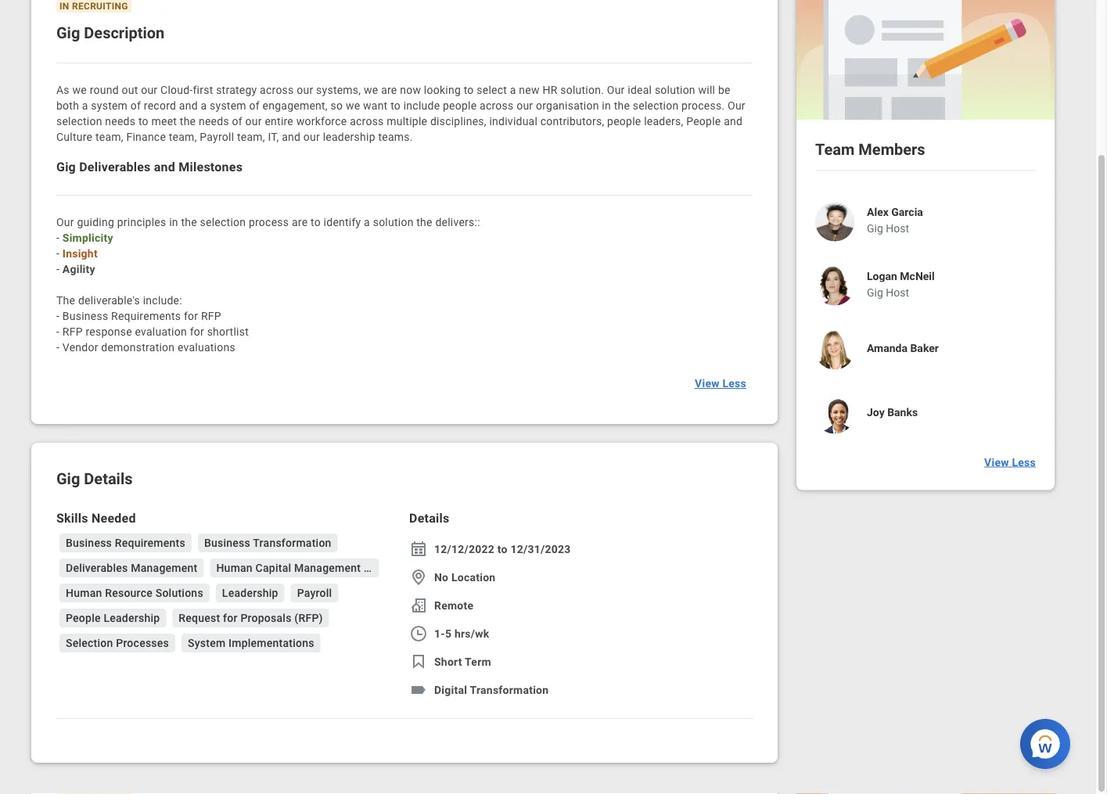 Task type: describe. For each thing, give the bounding box(es) containing it.
logan
[[867, 270, 897, 283]]

shortlist
[[207, 325, 249, 338]]

no
[[434, 571, 449, 584]]

1 horizontal spatial across
[[350, 115, 384, 128]]

members
[[859, 141, 925, 159]]

alex garcia gig host
[[867, 206, 923, 235]]

less for members
[[1012, 456, 1036, 469]]

joy
[[867, 406, 885, 419]]

view less for team members
[[984, 456, 1036, 469]]

1 vertical spatial our
[[728, 99, 745, 112]]

0 horizontal spatial rfp
[[62, 325, 83, 338]]

view for team members
[[984, 456, 1009, 469]]

people inside as we round out our cloud-first strategy across our systems, we are now looking to select a new hr solution. our ideal solution will be both a system of record and a system of engagement, so we want to include people across our organisation in the selection process. our selection needs to meet the needs of our entire workforce across multiple disciplines, individual contributors, people leaders, people and culture team, finance team, payroll team, it, and our leadership teams.
[[686, 115, 721, 128]]

solution inside as we round out our cloud-first strategy across our systems, we are now looking to select a new hr solution. our ideal solution will be both a system of record and a system of engagement, so we want to include people across our organisation in the selection process. our selection needs to meet the needs of our entire workforce across multiple disciplines, individual contributors, people leaders, people and culture team, finance team, payroll team, it, and our leadership teams.
[[655, 83, 695, 96]]

requirements inside the deliverable's include: - business requirements for rfp - rfp response evaluation for shortlist - vendor demonstration evaluations
[[111, 309, 181, 322]]

it,
[[268, 130, 279, 143]]

business for business transformation
[[204, 536, 250, 549]]

evaluation
[[135, 325, 187, 338]]

human capital management systems button
[[210, 559, 407, 577]]

leadership inside 'button'
[[104, 611, 160, 624]]

start date to end date image
[[409, 540, 428, 559]]

want
[[363, 99, 388, 112]]

guiding
[[77, 216, 114, 228]]

0 vertical spatial our
[[607, 83, 625, 96]]

systems
[[364, 561, 407, 574]]

request
[[179, 611, 220, 624]]

entire
[[265, 115, 293, 128]]

1 vertical spatial for
[[190, 325, 204, 338]]

capital
[[256, 561, 291, 574]]

needed
[[92, 511, 136, 525]]

team
[[815, 141, 855, 159]]

business requirements button
[[59, 534, 192, 552]]

1 horizontal spatial people
[[607, 115, 641, 128]]

0 horizontal spatial of
[[131, 99, 141, 112]]

1-
[[434, 627, 445, 640]]

a inside our guiding principles in the selection process are to identify a solution the delivers:: - simplicity - insight - agility
[[364, 216, 370, 228]]

new
[[519, 83, 540, 96]]

the right meet
[[180, 115, 196, 128]]

are inside our guiding principles in the selection process are to identify a solution the delivers:: - simplicity - insight - agility
[[292, 216, 308, 228]]

banks
[[887, 406, 918, 419]]

system implementations button
[[182, 634, 321, 653]]

less for description
[[723, 377, 746, 390]]

location
[[451, 571, 496, 584]]

now
[[400, 83, 421, 96]]

gig inside logan mcneil gig host
[[867, 286, 883, 299]]

first
[[193, 83, 213, 96]]

view for gig description
[[695, 377, 720, 390]]

management inside human capital management systems button
[[294, 561, 361, 574]]

alex garcia link
[[867, 206, 923, 219]]

a right both on the left top of the page
[[82, 99, 88, 112]]

vendor
[[62, 341, 98, 354]]

gig for gig deliverables and milestones
[[56, 159, 76, 174]]

5
[[445, 627, 452, 640]]

12/12/2022 to 12/31/2023
[[434, 543, 571, 556]]

individual
[[489, 115, 538, 128]]

our down workforce
[[303, 130, 320, 143]]

strategy
[[216, 83, 257, 96]]

delivers::
[[435, 216, 480, 228]]

request for proposals (rfp)
[[179, 611, 323, 624]]

3 team, from the left
[[237, 130, 265, 143]]

amanda baker
[[867, 342, 939, 355]]

be
[[718, 83, 730, 96]]

0 vertical spatial deliverables
[[79, 159, 151, 174]]

amanda
[[867, 342, 908, 355]]

gig for gig details
[[56, 469, 80, 488]]

1 - from the top
[[56, 231, 60, 244]]

ideal
[[628, 83, 652, 96]]

deliverables inside button
[[66, 561, 128, 574]]

gig illustration image
[[796, 0, 1055, 120]]

engagement,
[[263, 99, 328, 112]]

2 horizontal spatial of
[[249, 99, 260, 112]]

people inside 'button'
[[66, 611, 101, 624]]

remote
[[434, 599, 474, 612]]

both
[[56, 99, 79, 112]]

organisation
[[536, 99, 599, 112]]

skills needed
[[56, 511, 136, 525]]

include
[[404, 99, 440, 112]]

a left "new"
[[510, 83, 516, 96]]

business requirements
[[66, 536, 185, 549]]

term
[[465, 655, 491, 668]]

and right it, at the left
[[282, 130, 301, 143]]

skills
[[56, 511, 88, 525]]

our up record at the left top
[[141, 83, 158, 96]]

our guiding principles in the selection process are to identify a solution the delivers:: - simplicity - insight - agility
[[56, 216, 480, 275]]

meet
[[151, 115, 177, 128]]

0 horizontal spatial people
[[443, 99, 477, 112]]

joy banks link
[[867, 406, 918, 419]]

6 - from the top
[[56, 341, 60, 354]]

joy banks
[[867, 406, 918, 419]]

milestones
[[179, 159, 243, 174]]

payroll button
[[291, 584, 338, 602]]

recruiting
[[72, 1, 128, 12]]

human resource solutions
[[66, 586, 203, 599]]

1 team, from the left
[[95, 130, 123, 143]]

in
[[59, 1, 69, 12]]

agility
[[62, 262, 95, 275]]

1 horizontal spatial we
[[346, 99, 360, 112]]

so
[[331, 99, 343, 112]]

2 team, from the left
[[169, 130, 197, 143]]

deliverables management
[[66, 561, 198, 574]]

will
[[698, 83, 715, 96]]

workforce
[[296, 115, 347, 128]]

view less for gig description
[[695, 377, 746, 390]]

cloud-
[[160, 83, 193, 96]]

selection inside our guiding principles in the selection process are to identify a solution the delivers:: - simplicity - insight - agility
[[200, 216, 246, 228]]

transformation for digital transformation
[[470, 683, 549, 696]]

as we round out our cloud-first strategy across our systems, we are now looking to select a new hr solution. our ideal solution will be both a system of record and a system of engagement, so we want to include people across our organisation in the selection process. our selection needs to meet the needs of our entire workforce across multiple disciplines, individual contributors, people leaders, people and culture team, finance team, payroll team, it, and our leadership teams.
[[56, 83, 748, 143]]

human for human capital management systems
[[216, 561, 253, 574]]

view less button for gig description
[[689, 368, 753, 399]]

leaders,
[[644, 115, 683, 128]]

4 - from the top
[[56, 309, 60, 322]]

deliverable's
[[78, 294, 140, 307]]

solution.
[[560, 83, 604, 96]]

0 vertical spatial rfp
[[201, 309, 221, 322]]

process
[[249, 216, 289, 228]]

and down the finance
[[154, 159, 175, 174]]

system implementations
[[188, 636, 314, 649]]

processes
[[116, 636, 169, 649]]

short term
[[434, 655, 491, 668]]

to inside our guiding principles in the selection process are to identify a solution the delivers:: - simplicity - insight - agility
[[311, 216, 321, 228]]

systems,
[[316, 83, 361, 96]]

gig for gig description
[[56, 23, 80, 42]]

deliverables management button
[[59, 559, 204, 577]]

to right the 12/12/2022
[[497, 543, 508, 556]]

1 needs from the left
[[105, 115, 136, 128]]



Task type: vqa. For each thing, say whether or not it's contained in the screenshot.
1st TEAM, from right
yes



Task type: locate. For each thing, give the bounding box(es) containing it.
deliverables down business requirements button
[[66, 561, 128, 574]]

team, down meet
[[169, 130, 197, 143]]

logan mcneil gig host
[[867, 270, 935, 299]]

business down 'the'
[[62, 309, 108, 322]]

leadership inside button
[[222, 586, 278, 599]]

0 horizontal spatial system
[[91, 99, 128, 112]]

are
[[381, 83, 397, 96], [292, 216, 308, 228]]

1 vertical spatial view less button
[[978, 446, 1042, 478]]

are right the process
[[292, 216, 308, 228]]

leadership up request for proposals (rfp)
[[222, 586, 278, 599]]

details
[[84, 469, 133, 488], [409, 511, 449, 525]]

for
[[184, 309, 198, 322], [190, 325, 204, 338], [223, 611, 238, 624]]

gig down "culture"
[[56, 159, 76, 174]]

solution right the identify
[[373, 216, 414, 228]]

principles
[[117, 216, 166, 228]]

1 vertical spatial view
[[984, 456, 1009, 469]]

out
[[122, 83, 138, 96]]

the
[[56, 294, 75, 307]]

view less button for team members
[[978, 446, 1042, 478]]

requirements
[[111, 309, 181, 322], [115, 536, 185, 549]]

1 host from the top
[[886, 222, 909, 235]]

implementations
[[228, 636, 314, 649]]

0 horizontal spatial our
[[56, 216, 74, 228]]

gig down logan
[[867, 286, 883, 299]]

2 horizontal spatial our
[[728, 99, 745, 112]]

description
[[84, 23, 165, 42]]

human for human resource solutions
[[66, 586, 102, 599]]

2 vertical spatial selection
[[200, 216, 246, 228]]

1 horizontal spatial view less button
[[978, 446, 1042, 478]]

resource
[[105, 586, 153, 599]]

1 vertical spatial are
[[292, 216, 308, 228]]

0 vertical spatial for
[[184, 309, 198, 322]]

human capital management systems
[[216, 561, 407, 574]]

to left select
[[464, 83, 474, 96]]

host
[[886, 222, 909, 235], [886, 286, 909, 299]]

12/12/2022
[[434, 543, 495, 556]]

type image
[[409, 653, 428, 671], [409, 653, 428, 671]]

management up the solutions
[[131, 561, 198, 574]]

to left the identify
[[311, 216, 321, 228]]

business inside the deliverable's include: - business requirements for rfp - rfp response evaluation for shortlist - vendor demonstration evaluations
[[62, 309, 108, 322]]

1 horizontal spatial management
[[294, 561, 361, 574]]

management inside the deliverables management button
[[131, 561, 198, 574]]

host for garcia
[[886, 222, 909, 235]]

needs up the finance
[[105, 115, 136, 128]]

0 horizontal spatial view less
[[695, 377, 746, 390]]

evaluations
[[178, 341, 235, 354]]

2 - from the top
[[56, 247, 60, 260]]

1 horizontal spatial our
[[607, 83, 625, 96]]

people up the selection
[[66, 611, 101, 624]]

1 horizontal spatial human
[[216, 561, 253, 574]]

staffing image
[[409, 596, 428, 615]]

a right the identify
[[364, 216, 370, 228]]

our
[[141, 83, 158, 96], [297, 83, 313, 96], [517, 99, 533, 112], [245, 115, 262, 128], [303, 130, 320, 143]]

deliverables
[[79, 159, 151, 174], [66, 561, 128, 574]]

0 horizontal spatial we
[[72, 83, 87, 96]]

1 horizontal spatial needs
[[199, 115, 229, 128]]

a down first
[[201, 99, 207, 112]]

team, left it, at the left
[[237, 130, 265, 143]]

are inside as we round out our cloud-first strategy across our systems, we are now looking to select a new hr solution. our ideal solution will be both a system of record and a system of engagement, so we want to include people across our organisation in the selection process. our selection needs to meet the needs of our entire workforce across multiple disciplines, individual contributors, people leaders, people and culture team, finance team, payroll team, it, and our leadership teams.
[[381, 83, 397, 96]]

host down logan mcneil link
[[886, 286, 909, 299]]

system down round
[[91, 99, 128, 112]]

looking
[[424, 83, 461, 96]]

transformation inside button
[[253, 536, 331, 549]]

1 horizontal spatial less
[[1012, 456, 1036, 469]]

-
[[56, 231, 60, 244], [56, 247, 60, 260], [56, 262, 60, 275], [56, 309, 60, 322], [56, 325, 60, 338], [56, 341, 60, 354]]

details up needed
[[84, 469, 133, 488]]

selection processes
[[66, 636, 169, 649]]

less
[[723, 377, 746, 390], [1012, 456, 1036, 469]]

2 horizontal spatial selection
[[633, 99, 679, 112]]

our inside our guiding principles in the selection process are to identify a solution the delivers:: - simplicity - insight - agility
[[56, 216, 74, 228]]

0 horizontal spatial view less button
[[689, 368, 753, 399]]

0 horizontal spatial solution
[[373, 216, 414, 228]]

across up engagement,
[[260, 83, 294, 96]]

team, right "culture"
[[95, 130, 123, 143]]

transformation down term
[[470, 683, 549, 696]]

2 vertical spatial across
[[350, 115, 384, 128]]

gig down in
[[56, 23, 80, 42]]

start date to end date image
[[409, 540, 428, 559]]

1 horizontal spatial system
[[210, 99, 246, 112]]

rfp up vendor
[[62, 325, 83, 338]]

alex
[[867, 206, 889, 219]]

1 vertical spatial across
[[480, 99, 514, 112]]

0 horizontal spatial details
[[84, 469, 133, 488]]

payroll down human capital management systems on the bottom of page
[[297, 586, 332, 599]]

contributors,
[[540, 115, 604, 128]]

the right principles
[[181, 216, 197, 228]]

our down "new"
[[517, 99, 533, 112]]

1 horizontal spatial view less
[[984, 456, 1036, 469]]

selection up "culture"
[[56, 115, 102, 128]]

1 horizontal spatial leadership
[[222, 586, 278, 599]]

5 - from the top
[[56, 325, 60, 338]]

across down select
[[480, 99, 514, 112]]

for right request
[[223, 611, 238, 624]]

payroll inside button
[[297, 586, 332, 599]]

2 management from the left
[[294, 561, 361, 574]]

leadership down human resource solutions button
[[104, 611, 160, 624]]

to up multiple
[[391, 99, 401, 112]]

1 vertical spatial selection
[[56, 115, 102, 128]]

system
[[91, 99, 128, 112], [210, 99, 246, 112]]

1 horizontal spatial rfp
[[201, 309, 221, 322]]

in inside our guiding principles in the selection process are to identify a solution the delivers:: - simplicity - insight - agility
[[169, 216, 178, 228]]

1 horizontal spatial team,
[[169, 130, 197, 143]]

1 vertical spatial view less
[[984, 456, 1036, 469]]

1 vertical spatial in
[[169, 216, 178, 228]]

1 horizontal spatial transformation
[[470, 683, 549, 696]]

0 vertical spatial view less button
[[689, 368, 753, 399]]

business inside business transformation button
[[204, 536, 250, 549]]

human
[[216, 561, 253, 574], [66, 586, 102, 599]]

location image
[[409, 568, 428, 587], [409, 568, 428, 587]]

0 vertical spatial leadership
[[222, 586, 278, 599]]

the left delivers::
[[416, 216, 432, 228]]

needs down first
[[199, 115, 229, 128]]

people leadership button
[[59, 609, 166, 627]]

category image
[[409, 681, 428, 699]]

the
[[614, 99, 630, 112], [180, 115, 196, 128], [181, 216, 197, 228], [416, 216, 432, 228]]

2 system from the left
[[210, 99, 246, 112]]

round
[[90, 83, 119, 96]]

1 horizontal spatial people
[[686, 115, 721, 128]]

0 vertical spatial selection
[[633, 99, 679, 112]]

human up "people leadership"
[[66, 586, 102, 599]]

staffing image
[[409, 596, 428, 615]]

details up start date to end date image
[[409, 511, 449, 525]]

gig description
[[56, 23, 165, 42]]

select
[[477, 83, 507, 96]]

hrs/wk
[[455, 627, 489, 640]]

business down skills needed
[[66, 536, 112, 549]]

2 horizontal spatial across
[[480, 99, 514, 112]]

in
[[602, 99, 611, 112], [169, 216, 178, 228]]

business transformation button
[[198, 534, 338, 552]]

our left 'ideal'
[[607, 83, 625, 96]]

digital
[[434, 683, 467, 696]]

1 vertical spatial details
[[409, 511, 449, 525]]

we right "so"
[[346, 99, 360, 112]]

expected availability image
[[409, 624, 428, 643], [409, 624, 428, 643]]

1 vertical spatial solution
[[373, 216, 414, 228]]

request for proposals (rfp) button
[[172, 609, 329, 627]]

system
[[188, 636, 226, 649]]

0 horizontal spatial view
[[695, 377, 720, 390]]

as
[[56, 83, 70, 96]]

0 vertical spatial view
[[695, 377, 720, 390]]

requirements up evaluation
[[111, 309, 181, 322]]

0 horizontal spatial leadership
[[104, 611, 160, 624]]

2 vertical spatial for
[[223, 611, 238, 624]]

garcia
[[891, 206, 923, 219]]

deliverables down the finance
[[79, 159, 151, 174]]

response
[[86, 325, 132, 338]]

insight
[[62, 247, 98, 260]]

the down 'ideal'
[[614, 99, 630, 112]]

0 horizontal spatial selection
[[56, 115, 102, 128]]

solution inside our guiding principles in the selection process are to identify a solution the delivers:: - simplicity - insight - agility
[[373, 216, 414, 228]]

transformation up human capital management systems button
[[253, 536, 331, 549]]

disciplines,
[[430, 115, 486, 128]]

people
[[686, 115, 721, 128], [66, 611, 101, 624]]

0 vertical spatial people
[[443, 99, 477, 112]]

in right principles
[[169, 216, 178, 228]]

system down strategy
[[210, 99, 246, 112]]

0 vertical spatial human
[[216, 561, 253, 574]]

1 vertical spatial transformation
[[470, 683, 549, 696]]

mcneil
[[900, 270, 935, 283]]

host inside logan mcneil gig host
[[886, 286, 909, 299]]

0 vertical spatial host
[[886, 222, 909, 235]]

our up simplicity
[[56, 216, 74, 228]]

0 horizontal spatial needs
[[105, 115, 136, 128]]

business for business requirements
[[66, 536, 112, 549]]

our left entire at top left
[[245, 115, 262, 128]]

0 vertical spatial in
[[602, 99, 611, 112]]

0 horizontal spatial are
[[292, 216, 308, 228]]

solution
[[655, 83, 695, 96], [373, 216, 414, 228]]

0 vertical spatial across
[[260, 83, 294, 96]]

we right "as"
[[72, 83, 87, 96]]

our down the be
[[728, 99, 745, 112]]

3 - from the top
[[56, 262, 60, 275]]

across down want
[[350, 115, 384, 128]]

0 vertical spatial requirements
[[111, 309, 181, 322]]

0 vertical spatial details
[[84, 469, 133, 488]]

1 vertical spatial leadership
[[104, 611, 160, 624]]

1 horizontal spatial solution
[[655, 83, 695, 96]]

2 host from the top
[[886, 286, 909, 299]]

0 vertical spatial view less
[[695, 377, 746, 390]]

hr
[[543, 83, 557, 96]]

for up the evaluations
[[190, 325, 204, 338]]

payroll up milestones
[[200, 130, 234, 143]]

our
[[607, 83, 625, 96], [728, 99, 745, 112], [56, 216, 74, 228]]

host inside the alex garcia gig host
[[886, 222, 909, 235]]

category image
[[409, 681, 428, 699]]

and down cloud-
[[179, 99, 198, 112]]

0 vertical spatial less
[[723, 377, 746, 390]]

0 horizontal spatial team,
[[95, 130, 123, 143]]

2 needs from the left
[[199, 115, 229, 128]]

selection processes button
[[59, 634, 175, 653]]

1 horizontal spatial in
[[602, 99, 611, 112]]

identify
[[324, 216, 361, 228]]

1 vertical spatial host
[[886, 286, 909, 299]]

1 vertical spatial requirements
[[115, 536, 185, 549]]

gig up the skills
[[56, 469, 80, 488]]

gig details
[[56, 469, 133, 488]]

gig deliverables and milestones
[[56, 159, 243, 174]]

selection left the process
[[200, 216, 246, 228]]

0 vertical spatial people
[[686, 115, 721, 128]]

to up the finance
[[138, 115, 149, 128]]

solutions
[[155, 586, 203, 599]]

for inside "button"
[[223, 611, 238, 624]]

and down the be
[[724, 115, 743, 128]]

2 horizontal spatial team,
[[237, 130, 265, 143]]

0 vertical spatial solution
[[655, 83, 695, 96]]

transformation for business transformation
[[253, 536, 331, 549]]

view
[[695, 377, 720, 390], [984, 456, 1009, 469]]

0 horizontal spatial payroll
[[200, 130, 234, 143]]

digital transformation
[[434, 683, 549, 696]]

multiple
[[387, 115, 427, 128]]

1 vertical spatial human
[[66, 586, 102, 599]]

2 horizontal spatial we
[[364, 83, 378, 96]]

in inside as we round out our cloud-first strategy across our systems, we are now looking to select a new hr solution. our ideal solution will be both a system of record and a system of engagement, so we want to include people across our organisation in the selection process. our selection needs to meet the needs of our entire workforce across multiple disciplines, individual contributors, people leaders, people and culture team, finance team, payroll team, it, and our leadership teams.
[[602, 99, 611, 112]]

(rfp)
[[294, 611, 323, 624]]

1 horizontal spatial payroll
[[297, 586, 332, 599]]

culture
[[56, 130, 93, 143]]

are up want
[[381, 83, 397, 96]]

leadership button
[[216, 584, 285, 602]]

management up payroll button
[[294, 561, 361, 574]]

0 vertical spatial transformation
[[253, 536, 331, 549]]

short
[[434, 655, 462, 668]]

selection
[[633, 99, 679, 112], [56, 115, 102, 128], [200, 216, 246, 228]]

0 vertical spatial payroll
[[200, 130, 234, 143]]

host down the "alex garcia" "link"
[[886, 222, 909, 235]]

requirements inside button
[[115, 536, 185, 549]]

people down 'ideal'
[[607, 115, 641, 128]]

0 horizontal spatial transformation
[[253, 536, 331, 549]]

0 horizontal spatial less
[[723, 377, 746, 390]]

rfp
[[201, 309, 221, 322], [62, 325, 83, 338]]

0 horizontal spatial human
[[66, 586, 102, 599]]

people up disciplines,
[[443, 99, 477, 112]]

leadership
[[222, 586, 278, 599], [104, 611, 160, 624]]

1 system from the left
[[91, 99, 128, 112]]

simplicity
[[62, 231, 113, 244]]

1 horizontal spatial details
[[409, 511, 449, 525]]

include:
[[143, 294, 182, 307]]

2 vertical spatial our
[[56, 216, 74, 228]]

1 management from the left
[[131, 561, 198, 574]]

business up leadership button
[[204, 536, 250, 549]]

payroll inside as we round out our cloud-first strategy across our systems, we are now looking to select a new hr solution. our ideal solution will be both a system of record and a system of engagement, so we want to include people across our organisation in the selection process. our selection needs to meet the needs of our entire workforce across multiple disciplines, individual contributors, people leaders, people and culture team, finance team, payroll team, it, and our leadership teams.
[[200, 130, 234, 143]]

people down the process.
[[686, 115, 721, 128]]

for up evaluation
[[184, 309, 198, 322]]

0 vertical spatial are
[[381, 83, 397, 96]]

1 vertical spatial people
[[66, 611, 101, 624]]

1 horizontal spatial view
[[984, 456, 1009, 469]]

business inside business requirements button
[[66, 536, 112, 549]]

finance
[[126, 130, 166, 143]]

host for mcneil
[[886, 286, 909, 299]]

rfp up shortlist on the top
[[201, 309, 221, 322]]

1 horizontal spatial of
[[232, 115, 242, 128]]

leadership
[[323, 130, 375, 143]]

our up engagement,
[[297, 83, 313, 96]]

selection up leaders,
[[633, 99, 679, 112]]

we up want
[[364, 83, 378, 96]]

1 vertical spatial deliverables
[[66, 561, 128, 574]]

view less
[[695, 377, 746, 390], [984, 456, 1036, 469]]

1 vertical spatial people
[[607, 115, 641, 128]]

0 horizontal spatial management
[[131, 561, 198, 574]]

1 vertical spatial rfp
[[62, 325, 83, 338]]

0 horizontal spatial in
[[169, 216, 178, 228]]

people leadership
[[66, 611, 160, 624]]

management
[[131, 561, 198, 574], [294, 561, 361, 574]]

gig inside the alex garcia gig host
[[867, 222, 883, 235]]

in down solution.
[[602, 99, 611, 112]]

1 horizontal spatial are
[[381, 83, 397, 96]]

requirements up deliverables management
[[115, 536, 185, 549]]

gig down alex
[[867, 222, 883, 235]]

human up leadership button
[[216, 561, 253, 574]]

1 vertical spatial less
[[1012, 456, 1036, 469]]

0 horizontal spatial across
[[260, 83, 294, 96]]

1 horizontal spatial selection
[[200, 216, 246, 228]]

team members
[[815, 141, 925, 159]]

solution left will
[[655, 83, 695, 96]]

of
[[131, 99, 141, 112], [249, 99, 260, 112], [232, 115, 242, 128]]



